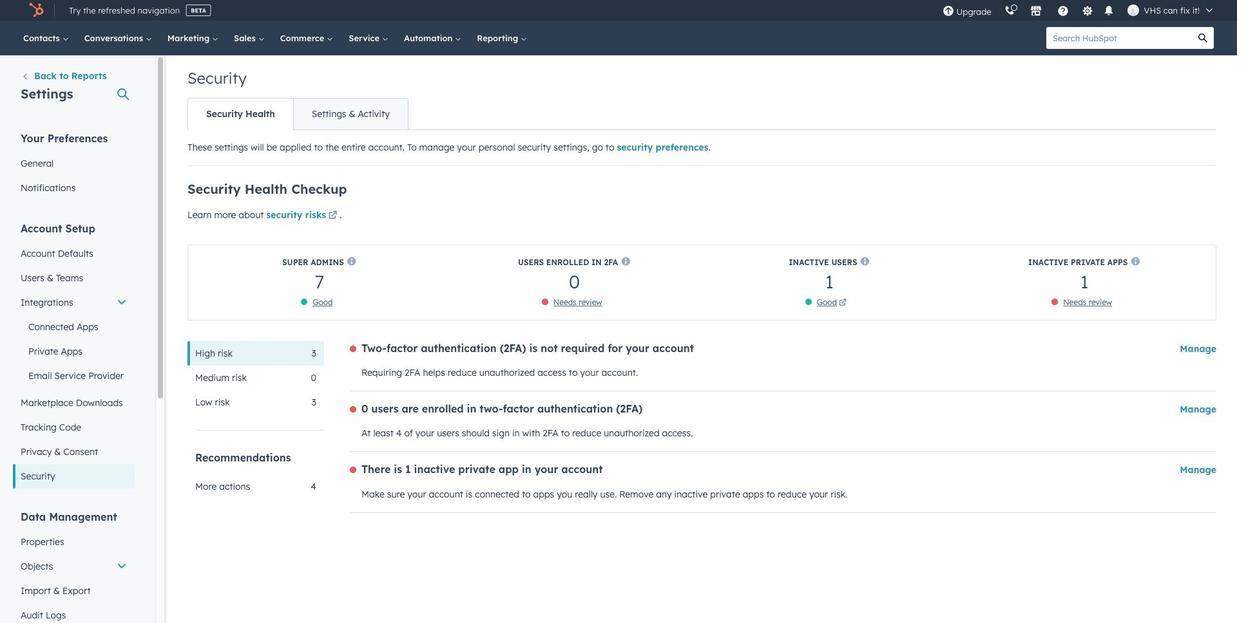 Task type: describe. For each thing, give the bounding box(es) containing it.
account setup element
[[13, 222, 135, 489]]

1 horizontal spatial link opens in a new window image
[[839, 296, 847, 310]]

jer mill image
[[1127, 5, 1139, 16]]

your preferences element
[[13, 131, 135, 200]]

data management element
[[13, 510, 135, 624]]

0 horizontal spatial link opens in a new window image
[[328, 211, 337, 221]]



Task type: vqa. For each thing, say whether or not it's contained in the screenshot.
3rd Press to sort. image from the right
no



Task type: locate. For each thing, give the bounding box(es) containing it.
1 vertical spatial link opens in a new window image
[[839, 299, 847, 307]]

1 vertical spatial link opens in a new window image
[[839, 296, 847, 310]]

menu
[[936, 0, 1222, 21]]

link opens in a new window image
[[328, 211, 337, 221], [839, 296, 847, 310]]

marketplaces image
[[1030, 6, 1042, 17]]

0 vertical spatial link opens in a new window image
[[328, 209, 337, 224]]

1 horizontal spatial link opens in a new window image
[[839, 299, 847, 307]]

link opens in a new window image
[[328, 209, 337, 224], [839, 299, 847, 307]]

navigation
[[187, 98, 408, 130]]

0 vertical spatial link opens in a new window image
[[328, 211, 337, 221]]

Search HubSpot search field
[[1046, 27, 1192, 49]]

0 horizontal spatial link opens in a new window image
[[328, 209, 337, 224]]



